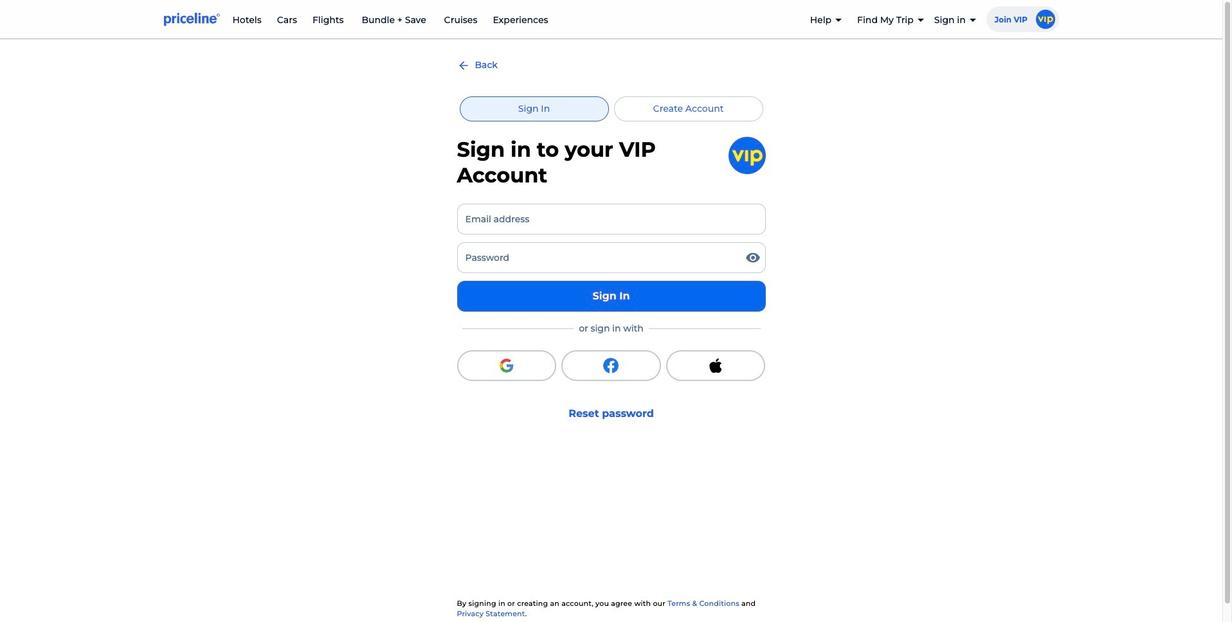 Task type: describe. For each thing, give the bounding box(es) containing it.
Email address text field
[[457, 204, 766, 235]]

vip badge icon image
[[1036, 10, 1055, 29]]

sign in with facebook image
[[604, 358, 619, 374]]

priceline.com home image
[[164, 12, 220, 26]]

Password password field
[[457, 243, 766, 274]]

sign in with apple image
[[708, 358, 724, 374]]



Task type: vqa. For each thing, say whether or not it's contained in the screenshot.
"in"
no



Task type: locate. For each thing, give the bounding box(es) containing it.
tab list
[[457, 97, 766, 122]]

vip logo image
[[728, 137, 766, 175]]

sign in with google image
[[499, 358, 514, 374]]



